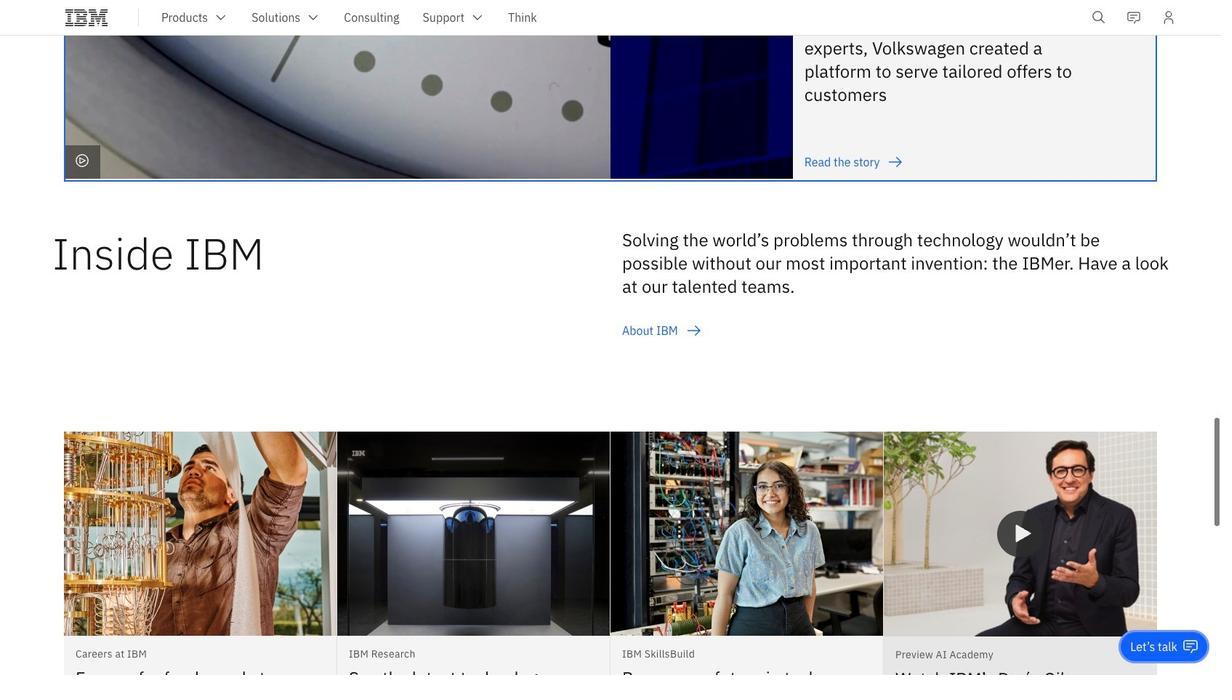 Task type: describe. For each thing, give the bounding box(es) containing it.
let's talk element
[[1131, 639, 1178, 655]]



Task type: vqa. For each thing, say whether or not it's contained in the screenshot.
Your privacy choices ELEMENT
no



